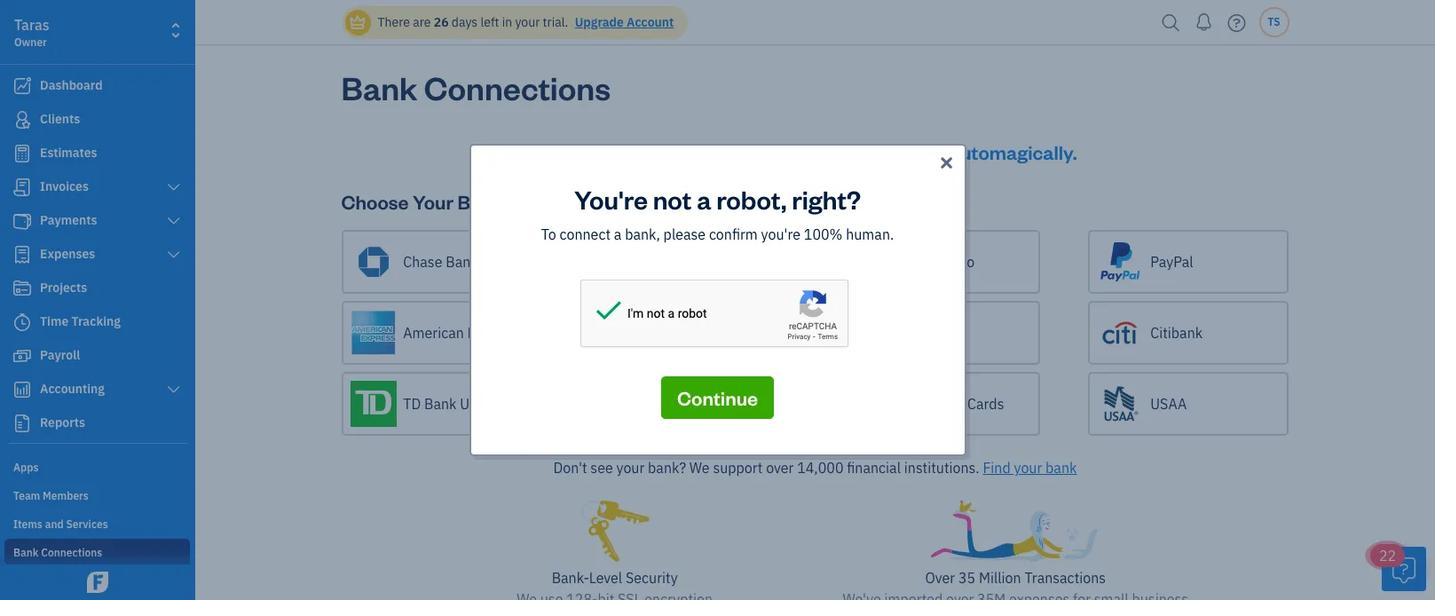 Task type: locate. For each thing, give the bounding box(es) containing it.
in up the 'you're not a robot, right?' on the top of the page
[[715, 139, 731, 164]]

a for bank,
[[614, 226, 622, 243]]

0 horizontal spatial in
[[502, 14, 512, 30]]

2 chevron large down image from the top
[[166, 214, 182, 228]]

bank for td bank usa
[[424, 395, 457, 413]]

0 horizontal spatial a
[[614, 226, 622, 243]]

team members image
[[13, 488, 190, 502]]

chevron large down image
[[166, 180, 182, 194], [166, 214, 182, 228], [166, 248, 182, 262], [166, 383, 182, 397]]

your
[[515, 14, 540, 30], [617, 459, 645, 477], [1014, 459, 1043, 477]]

0 horizontal spatial one
[[700, 324, 726, 342]]

all your expenses in one place for tax time. automagically.
[[553, 139, 1077, 164]]

bank right chase
[[446, 253, 478, 271]]

your
[[581, 139, 622, 164], [413, 189, 454, 214]]

your right find
[[1014, 459, 1043, 477]]

bank right td
[[424, 395, 457, 413]]

td
[[403, 395, 421, 413]]

account
[[627, 14, 674, 30]]

million
[[979, 569, 1022, 587]]

payment image
[[12, 212, 33, 230]]

wells fargo
[[902, 253, 975, 271]]

continue button
[[661, 376, 774, 419]]

1 horizontal spatial in
[[715, 139, 731, 164]]

one right capital
[[700, 324, 726, 342]]

please
[[664, 226, 706, 243]]

human.
[[846, 226, 894, 243]]

1 vertical spatial one
[[700, 324, 726, 342]]

don't
[[554, 459, 587, 477]]

a left bank,
[[614, 226, 622, 243]]

bank connections image
[[13, 545, 190, 559]]

find your bank link
[[983, 459, 1077, 477]]

find
[[983, 459, 1011, 477]]

connections
[[424, 67, 611, 108]]

bank for chase bank
[[446, 253, 478, 271]]

not
[[653, 182, 692, 216]]

we
[[690, 459, 710, 477]]

bank
[[1046, 459, 1077, 477]]

chevron large down image for payment icon
[[166, 214, 182, 228]]

35
[[959, 569, 976, 587]]

place
[[775, 139, 824, 164]]

security
[[626, 569, 678, 587]]

confirm
[[709, 226, 758, 243]]

upgrade account link
[[571, 14, 674, 30]]

trial.
[[543, 14, 569, 30]]

bank?
[[648, 459, 686, 477]]

robot,
[[717, 182, 787, 216]]

td bank usa
[[403, 395, 487, 413]]

bank
[[341, 67, 418, 108], [458, 189, 503, 214], [446, 253, 478, 271], [923, 324, 955, 342], [424, 395, 457, 413], [683, 395, 716, 413]]

1 vertical spatial your
[[413, 189, 454, 214]]

your for choose
[[413, 189, 454, 214]]

1 vertical spatial in
[[715, 139, 731, 164]]

your right "see"
[[617, 459, 645, 477]]

in right left
[[502, 14, 512, 30]]

don't see your bank? we support over 14,000 financial institutions. find your bank
[[554, 459, 1077, 477]]

1 horizontal spatial your
[[581, 139, 622, 164]]

your right all
[[581, 139, 622, 164]]

1 horizontal spatial your
[[617, 459, 645, 477]]

us bank
[[902, 324, 955, 342]]

bank right us
[[923, 324, 955, 342]]

1 horizontal spatial a
[[697, 182, 711, 216]]

time.
[[893, 139, 943, 164]]

apps image
[[13, 460, 190, 474]]

taras
[[14, 16, 49, 34]]

0 horizontal spatial your
[[515, 14, 540, 30]]

to connect a bank, please confirm you're 100% human.
[[541, 226, 894, 243]]

bank left the to
[[458, 189, 503, 214]]

close image
[[938, 153, 956, 174]]

go to help image
[[1223, 9, 1251, 36]]

bank,
[[625, 226, 660, 243]]

financial
[[847, 459, 901, 477]]

a
[[697, 182, 711, 216], [614, 226, 622, 243]]

american express
[[403, 324, 518, 342]]

freshbooks image
[[83, 572, 112, 593]]

a for robot,
[[697, 182, 711, 216]]

1 vertical spatial a
[[614, 226, 622, 243]]

estimate image
[[12, 145, 33, 162]]

taras owner
[[14, 16, 49, 49]]

bank right 'pnc'
[[683, 395, 716, 413]]

there are 26 days left in your trial. upgrade account
[[378, 14, 674, 30]]

4 chevron large down image from the top
[[166, 383, 182, 397]]

pnc bank
[[652, 395, 716, 413]]

expense image
[[12, 246, 33, 264]]

institutions.
[[904, 459, 980, 477]]

you're not a robot, right? dialog
[[0, 123, 1436, 478]]

american
[[403, 324, 464, 342]]

one
[[735, 139, 771, 164], [700, 324, 726, 342]]

right?
[[792, 182, 861, 216]]

your left trial.
[[515, 14, 540, 30]]

1 chevron large down image from the top
[[166, 180, 182, 194]]

a right not
[[697, 182, 711, 216]]

to
[[541, 226, 556, 243]]

choose your bank to get started
[[341, 189, 633, 214]]

dashboard image
[[12, 77, 33, 95]]

0 vertical spatial one
[[735, 139, 771, 164]]

0 vertical spatial your
[[581, 139, 622, 164]]

0 vertical spatial a
[[697, 182, 711, 216]]

one left place at right top
[[735, 139, 771, 164]]

money image
[[12, 347, 33, 365]]

3 chevron large down image from the top
[[166, 248, 182, 262]]

started
[[565, 189, 633, 214]]

in
[[502, 14, 512, 30], [715, 139, 731, 164]]

0 horizontal spatial your
[[413, 189, 454, 214]]

usaa
[[1151, 395, 1187, 413]]

you're not a robot, right?
[[574, 182, 861, 216]]

your right choose
[[413, 189, 454, 214]]



Task type: describe. For each thing, give the bounding box(es) containing it.
tax
[[857, 139, 889, 164]]

chase bank
[[403, 253, 478, 271]]

automagically.
[[947, 139, 1077, 164]]

over
[[926, 569, 955, 587]]

project image
[[12, 280, 33, 297]]

bank connections
[[341, 67, 611, 108]]

fargo
[[940, 253, 975, 271]]

over
[[766, 459, 794, 477]]

1 horizontal spatial one
[[735, 139, 771, 164]]

report image
[[12, 415, 33, 432]]

support
[[713, 459, 763, 477]]

invoice image
[[12, 178, 33, 196]]

client image
[[12, 111, 33, 129]]

26
[[434, 14, 449, 30]]

usa
[[460, 395, 487, 413]]

owner
[[14, 36, 47, 49]]

level
[[589, 569, 623, 587]]

us
[[902, 324, 920, 342]]

bank for pnc bank
[[683, 395, 716, 413]]

chart image
[[12, 381, 33, 399]]

capital one
[[652, 324, 726, 342]]

to
[[507, 189, 525, 214]]

cards
[[968, 395, 1004, 413]]

timer image
[[12, 313, 33, 331]]

upgrade
[[575, 14, 624, 30]]

bank for us bank
[[923, 324, 955, 342]]

there
[[378, 14, 410, 30]]

see
[[591, 459, 613, 477]]

expenses
[[626, 139, 711, 164]]

citi credit cards
[[902, 395, 1004, 413]]

chevron large down image for expense image
[[166, 248, 182, 262]]

transactions
[[1025, 569, 1106, 587]]

citibank
[[1151, 324, 1203, 342]]

pnc
[[652, 395, 680, 413]]

14,000
[[797, 459, 844, 477]]

capital
[[652, 324, 697, 342]]

express
[[468, 324, 518, 342]]

chase
[[403, 253, 443, 271]]

bank-level security
[[552, 569, 678, 587]]

search image
[[1157, 9, 1186, 36]]

bank-
[[552, 569, 589, 587]]

you're
[[761, 226, 801, 243]]

get
[[529, 189, 561, 214]]

left
[[481, 14, 499, 30]]

2 horizontal spatial your
[[1014, 459, 1043, 477]]

for
[[828, 139, 853, 164]]

your for all
[[581, 139, 622, 164]]

items and services image
[[13, 517, 190, 531]]

crown image
[[348, 13, 367, 32]]

days
[[452, 14, 478, 30]]

paypal
[[1151, 253, 1194, 271]]

credit
[[926, 395, 964, 413]]

main element
[[0, 0, 253, 600]]

100%
[[804, 226, 843, 243]]

you're
[[574, 182, 648, 216]]

all
[[553, 139, 577, 164]]

bank down the there
[[341, 67, 418, 108]]

continue
[[677, 385, 758, 410]]

connect
[[560, 226, 611, 243]]

over 35 million transactions
[[926, 569, 1106, 587]]

choose
[[341, 189, 409, 214]]

citi
[[902, 395, 923, 413]]

chevron large down image for chart image
[[166, 383, 182, 397]]

wells
[[902, 253, 936, 271]]

are
[[413, 14, 431, 30]]

chevron large down image for invoice image
[[166, 180, 182, 194]]

0 vertical spatial in
[[502, 14, 512, 30]]



Task type: vqa. For each thing, say whether or not it's contained in the screenshot.
Chart image
yes



